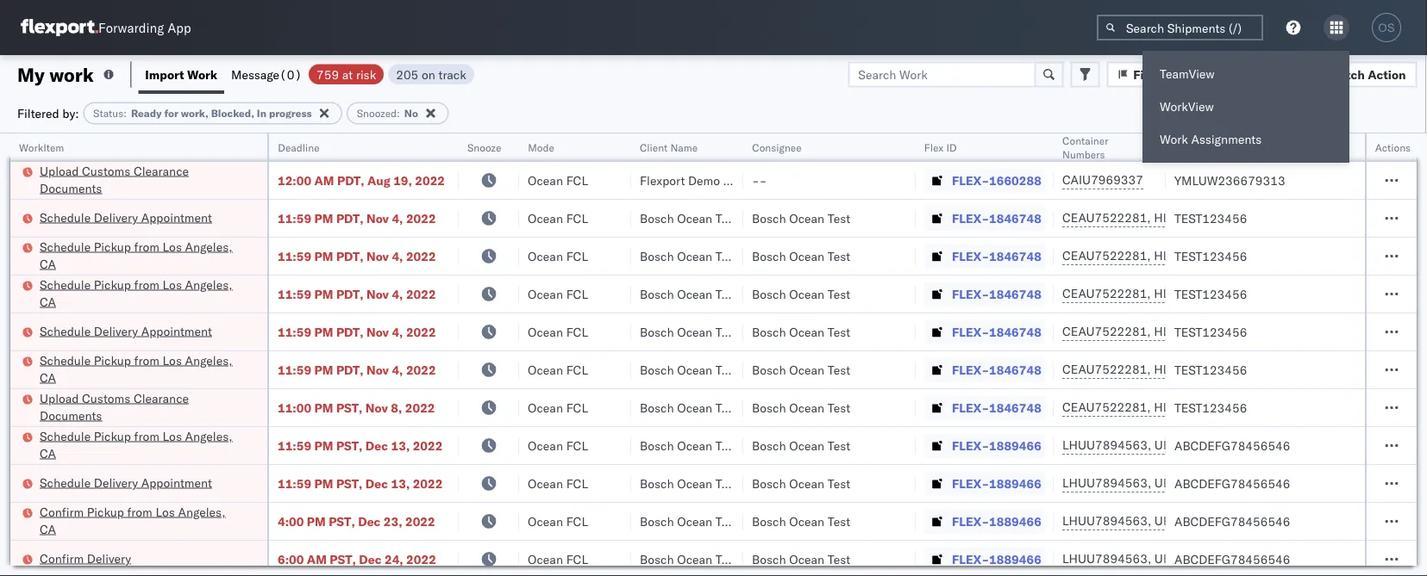 Task type: describe. For each thing, give the bounding box(es) containing it.
4:00
[[278, 514, 304, 530]]

3 test123456 from the top
[[1175, 287, 1247, 302]]

snooze
[[467, 141, 501, 154]]

upload customs clearance documents for 11:00 pm pst, nov 8, 2022
[[40, 391, 189, 423]]

10 fcl from the top
[[566, 514, 588, 530]]

2 - from the left
[[759, 173, 767, 188]]

import
[[145, 67, 184, 82]]

flex-1660288
[[952, 173, 1042, 188]]

1 schedule from the top
[[40, 210, 91, 225]]

ocean fcl for schedule delivery appointment button related to 11:59 pm pst, dec 13, 2022
[[528, 476, 588, 492]]

confirm pickup from los angeles, ca button
[[40, 504, 245, 540]]

2022 for schedule pickup from los angeles, ca link for third schedule pickup from los angeles, ca "button" from the bottom of the page
[[406, 287, 436, 302]]

teamview link
[[1143, 58, 1350, 91]]

deadline button
[[269, 137, 442, 154]]

import work button
[[138, 55, 224, 94]]

1 ceau7522281, from the top
[[1062, 210, 1151, 226]]

6 hlxu6269489, from the top
[[1154, 400, 1242, 415]]

24,
[[385, 552, 403, 567]]

documents for 12:00
[[40, 181, 102, 196]]

ocean fcl for fourth schedule pickup from los angeles, ca "button" from the bottom
[[528, 249, 588, 264]]

mbl/mawb
[[1175, 141, 1235, 154]]

8 fcl from the top
[[566, 439, 588, 454]]

ca for 4th schedule pickup from los angeles, ca "button" from the top
[[40, 446, 56, 461]]

ready
[[131, 107, 162, 120]]

205
[[396, 67, 419, 82]]

3 schedule from the top
[[40, 277, 91, 292]]

1 ocean fcl from the top
[[528, 173, 588, 188]]

work
[[49, 63, 94, 86]]

assignments
[[1191, 132, 1262, 147]]

lhuu7894563, for schedule delivery appointment
[[1062, 476, 1151, 491]]

upload for 12:00 am pdt, aug 19, 2022
[[40, 163, 79, 179]]

1846748 for third schedule pickup from los angeles, ca "button" from the bottom of the page
[[989, 287, 1042, 302]]

8 flex- from the top
[[952, 439, 989, 454]]

9 fcl from the top
[[566, 476, 588, 492]]

11:00 pm pst, nov 8, 2022
[[278, 401, 435, 416]]

by:
[[62, 106, 79, 121]]

my
[[17, 63, 45, 86]]

abcdefg78456546 for confirm delivery
[[1175, 552, 1291, 567]]

forwarding app
[[98, 19, 191, 36]]

work,
[[181, 107, 208, 120]]

work inside work assignments link
[[1160, 132, 1188, 147]]

6 schedule from the top
[[40, 429, 91, 444]]

from for second schedule pickup from los angeles, ca "button" from the bottom
[[134, 353, 159, 368]]

pm for fourth schedule pickup from los angeles, ca "button" from the bottom
[[314, 249, 333, 264]]

demo
[[688, 173, 720, 188]]

1 - from the left
[[752, 173, 759, 188]]

ca for third schedule pickup from los angeles, ca "button" from the bottom of the page
[[40, 295, 56, 310]]

13, for schedule delivery appointment
[[391, 476, 410, 492]]

schedule delivery appointment button for 11:59 pm pdt, nov 4, 2022
[[40, 323, 212, 342]]

: for snoozed
[[397, 107, 400, 120]]

client
[[640, 141, 668, 154]]

6 flex-1846748 from the top
[[952, 401, 1042, 416]]

1 schedule delivery appointment button from the top
[[40, 209, 212, 228]]

1 fcl from the top
[[566, 173, 588, 188]]

ocean fcl for second schedule pickup from los angeles, ca "button" from the bottom
[[528, 363, 588, 378]]

1 11:59 pm pdt, nov 4, 2022 from the top
[[278, 211, 436, 226]]

759
[[317, 67, 339, 82]]

forwarding
[[98, 19, 164, 36]]

deadline
[[278, 141, 319, 154]]

dec for confirm pickup from los angeles, ca
[[358, 514, 381, 530]]

snoozed
[[357, 107, 397, 120]]

am for pdt,
[[314, 173, 334, 188]]

lhuu7894563, uetu5238478 for schedule delivery appointment
[[1062, 476, 1239, 491]]

1 flex-1846748 from the top
[[952, 211, 1042, 226]]

operato
[[1390, 141, 1427, 154]]

1 vertical spatial consignee
[[723, 173, 781, 188]]

5 test123456 from the top
[[1175, 363, 1247, 378]]

message (0)
[[231, 67, 302, 82]]

confirm delivery
[[40, 552, 131, 567]]

1 ceau7522281, hlxu6269489, hlxu8034992 from the top
[[1062, 210, 1330, 226]]

3 flex- from the top
[[952, 249, 989, 264]]

3 ceau7522281, hlxu6269489, hlxu8034992 from the top
[[1062, 286, 1330, 301]]

4 fcl from the top
[[566, 287, 588, 302]]

5 ceau7522281, from the top
[[1062, 362, 1151, 377]]

11:59 pm pdt, nov 4, 2022 for third schedule pickup from los angeles, ca "button" from the bottom of the page
[[278, 287, 436, 302]]

2 fcl from the top
[[566, 211, 588, 226]]

pickup for confirm pickup from los angeles, ca button
[[87, 505, 124, 520]]

pickup for second schedule pickup from los angeles, ca "button" from the bottom
[[94, 353, 131, 368]]

4, for third schedule pickup from los angeles, ca "button" from the bottom of the page
[[392, 287, 403, 302]]

11:59 for fourth schedule pickup from los angeles, ca "button" from the bottom
[[278, 249, 311, 264]]

6 test123456 from the top
[[1175, 401, 1247, 416]]

flex id
[[924, 141, 957, 154]]

pickup for fourth schedule pickup from los angeles, ca "button" from the bottom
[[94, 239, 131, 254]]

confirm pickup from los angeles, ca
[[40, 505, 225, 537]]

workview link
[[1143, 91, 1350, 123]]

hlxu6269489, for fourth schedule pickup from los angeles, ca "button" from the bottom
[[1154, 248, 1242, 263]]

schedule pickup from los angeles, ca link for fourth schedule pickup from los angeles, ca "button" from the bottom
[[40, 238, 245, 273]]

4, for second schedule pickup from los angeles, ca "button" from the bottom
[[392, 363, 403, 378]]

confirm for confirm pickup from los angeles, ca
[[40, 505, 84, 520]]

11 fcl from the top
[[566, 552, 588, 567]]

1846748 for second schedule pickup from los angeles, ca "button" from the bottom
[[989, 363, 1042, 378]]

4 ceau7522281, from the top
[[1062, 324, 1151, 339]]

mode button
[[519, 137, 614, 154]]

lhuu7894563, for confirm delivery
[[1062, 552, 1151, 567]]

container numbers button
[[1054, 130, 1149, 161]]

2 ceau7522281, hlxu6269489, hlxu8034992 from the top
[[1062, 248, 1330, 263]]

os
[[1378, 21, 1395, 34]]

my work
[[17, 63, 94, 86]]

2022 for schedule pickup from los angeles, ca link associated with fourth schedule pickup from los angeles, ca "button" from the bottom
[[406, 249, 436, 264]]

5 ceau7522281, hlxu6269489, hlxu8034992 from the top
[[1062, 362, 1330, 377]]

12:00 am pdt, aug 19, 2022
[[278, 173, 445, 188]]

23,
[[384, 514, 402, 530]]

3 resize handle column header from the left
[[498, 134, 519, 577]]

5 flex- from the top
[[952, 325, 989, 340]]

1846748 for schedule delivery appointment button for 11:59 pm pdt, nov 4, 2022
[[989, 325, 1042, 340]]

customs for 12:00 am pdt, aug 19, 2022
[[82, 163, 130, 179]]

(0)
[[279, 67, 302, 82]]

759 at risk
[[317, 67, 376, 82]]

mbl/mawb numbers button
[[1166, 137, 1364, 154]]

resize handle column header for container numbers
[[1145, 134, 1166, 577]]

11:59 for second schedule pickup from los angeles, ca "button" from the bottom
[[278, 363, 311, 378]]

ocean fcl for schedule delivery appointment button for 11:59 pm pdt, nov 4, 2022
[[528, 325, 588, 340]]

actions
[[1376, 141, 1411, 154]]

confirm for confirm delivery
[[40, 552, 84, 567]]

1846748 for fourth schedule pickup from los angeles, ca "button" from the bottom
[[989, 249, 1042, 264]]

1 hlxu8034992 from the top
[[1246, 210, 1330, 226]]

10 resize handle column header from the left
[[1396, 134, 1417, 577]]

schedule pickup from los angeles, ca for 4th schedule pickup from los angeles, ca "button" from the top
[[40, 429, 232, 461]]

flex-1889466 for confirm delivery
[[952, 552, 1042, 567]]

hlxu8034992 for third schedule pickup from los angeles, ca "button" from the bottom of the page
[[1246, 286, 1330, 301]]

for
[[164, 107, 178, 120]]

mode
[[528, 141, 554, 154]]

status : ready for work, blocked, in progress
[[93, 107, 312, 120]]

dec for confirm delivery
[[359, 552, 382, 567]]

1 schedule delivery appointment link from the top
[[40, 209, 212, 226]]

track
[[438, 67, 466, 82]]

am for pst,
[[307, 552, 327, 567]]

13, for schedule pickup from los angeles, ca
[[391, 439, 410, 454]]

11 flex- from the top
[[952, 552, 989, 567]]

11:59 pm pdt, nov 4, 2022 for schedule delivery appointment button for 11:59 pm pdt, nov 4, 2022
[[278, 325, 436, 340]]

1 schedule pickup from los angeles, ca button from the top
[[40, 238, 245, 275]]

4 flex- from the top
[[952, 287, 989, 302]]

pm for schedule delivery appointment button related to 11:59 pm pst, dec 13, 2022
[[314, 476, 333, 492]]

7 ocean fcl from the top
[[528, 401, 588, 416]]

1 flex- from the top
[[952, 173, 989, 188]]

hlxu6269489, for third schedule pickup from los angeles, ca "button" from the bottom of the page
[[1154, 286, 1242, 301]]

1 hlxu6269489, from the top
[[1154, 210, 1242, 226]]

2 schedule from the top
[[40, 239, 91, 254]]

consignee button
[[743, 137, 899, 154]]

app
[[167, 19, 191, 36]]

in
[[257, 107, 266, 120]]

flexport. image
[[21, 19, 98, 36]]

4 test123456 from the top
[[1175, 325, 1247, 340]]

numbers for mbl/mawb numbers
[[1237, 141, 1280, 154]]

angeles, for third schedule pickup from los angeles, ca "button" from the bottom of the page
[[185, 277, 232, 292]]

at
[[342, 67, 353, 82]]

2 schedule pickup from los angeles, ca button from the top
[[40, 276, 245, 313]]

message
[[231, 67, 279, 82]]

6 ceau7522281, hlxu6269489, hlxu8034992 from the top
[[1062, 400, 1330, 415]]

1 11:59 from the top
[[278, 211, 311, 226]]

2 test123456 from the top
[[1175, 249, 1247, 264]]

file exception
[[1133, 67, 1214, 82]]

hlxu8034992 for second schedule pickup from los angeles, ca "button" from the bottom
[[1246, 362, 1330, 377]]

6:00
[[278, 552, 304, 567]]

205 on track
[[396, 67, 466, 82]]

appointment for 11:59 pm pdt, nov 4, 2022
[[141, 324, 212, 339]]

resize handle column header for workitem
[[247, 134, 267, 577]]

confirm delivery button
[[40, 551, 131, 570]]

3 schedule pickup from los angeles, ca button from the top
[[40, 352, 245, 389]]

2 flex- from the top
[[952, 211, 989, 226]]

1889466 for confirm pickup from los angeles, ca
[[989, 514, 1042, 530]]

3 fcl from the top
[[566, 249, 588, 264]]

clearance for 12:00 am pdt, aug 19, 2022
[[134, 163, 189, 179]]

client name
[[640, 141, 698, 154]]

workitem
[[19, 141, 64, 154]]

4 schedule from the top
[[40, 324, 91, 339]]

5 fcl from the top
[[566, 325, 588, 340]]

lhuu7894563, uetu5238478 for schedule pickup from los angeles, ca
[[1062, 438, 1239, 453]]

schedule delivery appointment button for 11:59 pm pst, dec 13, 2022
[[40, 475, 212, 494]]

os button
[[1367, 8, 1407, 47]]

4 schedule pickup from los angeles, ca button from the top
[[40, 428, 245, 464]]

2022 for "confirm delivery" 'link'
[[406, 552, 436, 567]]

11:00
[[278, 401, 311, 416]]

flex-1889466 for schedule delivery appointment
[[952, 476, 1042, 492]]

batch action
[[1331, 67, 1406, 82]]

hlxu6269489, for schedule delivery appointment button for 11:59 pm pdt, nov 4, 2022
[[1154, 324, 1242, 339]]

confirm delivery link
[[40, 551, 131, 568]]

snoozed : no
[[357, 107, 418, 120]]

file
[[1133, 67, 1155, 82]]

confirm pickup from los angeles, ca link
[[40, 504, 245, 539]]

9 flex- from the top
[[952, 476, 989, 492]]

--
[[752, 173, 767, 188]]

exception
[[1158, 67, 1214, 82]]

upload customs clearance documents button for 11:00 pm pst, nov 8, 2022
[[40, 390, 245, 426]]

delivery for 11:59 pm pst, dec 13, 2022
[[94, 476, 138, 491]]

6 1846748 from the top
[[989, 401, 1042, 416]]

1 appointment from the top
[[141, 210, 212, 225]]

teamview
[[1160, 66, 1215, 81]]

batch action button
[[1305, 62, 1417, 88]]

flexport
[[640, 173, 685, 188]]

7 schedule from the top
[[40, 476, 91, 491]]

pst, for confirm pickup from los angeles, ca
[[329, 514, 355, 530]]

2 ceau7522281, from the top
[[1062, 248, 1151, 263]]

7 flex- from the top
[[952, 401, 989, 416]]

aug
[[367, 173, 390, 188]]

3 ceau7522281, from the top
[[1062, 286, 1151, 301]]

resize handle column header for flex id
[[1033, 134, 1054, 577]]

4, for fourth schedule pickup from los angeles, ca "button" from the bottom
[[392, 249, 403, 264]]

pm for schedule delivery appointment button for 11:59 pm pdt, nov 4, 2022
[[314, 325, 333, 340]]

blocked,
[[211, 107, 254, 120]]



Task type: locate. For each thing, give the bounding box(es) containing it.
pst, for schedule pickup from los angeles, ca
[[336, 439, 363, 454]]

1 vertical spatial clearance
[[134, 391, 189, 406]]

11:59 for schedule delivery appointment button related to 11:59 pm pst, dec 13, 2022
[[278, 476, 311, 492]]

11:59 pm pst, dec 13, 2022
[[278, 439, 443, 454], [278, 476, 443, 492]]

am
[[314, 173, 334, 188], [307, 552, 327, 567]]

container numbers
[[1062, 134, 1109, 161]]

6 hlxu8034992 from the top
[[1246, 400, 1330, 415]]

no
[[404, 107, 418, 120]]

caiu7969337
[[1062, 172, 1143, 188]]

1 4, from the top
[[392, 211, 403, 226]]

appointment for 11:59 pm pst, dec 13, 2022
[[141, 476, 212, 491]]

4 flex-1846748 from the top
[[952, 325, 1042, 340]]

pst, down 11:00 pm pst, nov 8, 2022
[[336, 439, 363, 454]]

1889466 for schedule pickup from los angeles, ca
[[989, 439, 1042, 454]]

11:59 pm pst, dec 13, 2022 for schedule pickup from los angeles, ca
[[278, 439, 443, 454]]

numbers for container numbers
[[1062, 148, 1105, 161]]

11:59 pm pst, dec 13, 2022 up 4:00 pm pst, dec 23, 2022
[[278, 476, 443, 492]]

dec up 23,
[[366, 476, 388, 492]]

11:59 pm pdt, nov 4, 2022 for second schedule pickup from los angeles, ca "button" from the bottom
[[278, 363, 436, 378]]

1 upload customs clearance documents link from the top
[[40, 163, 245, 197]]

pst, down 4:00 pm pst, dec 23, 2022
[[330, 552, 356, 567]]

dec for schedule delivery appointment
[[366, 476, 388, 492]]

angeles, inside confirm pickup from los angeles, ca
[[178, 505, 225, 520]]

1 uetu5238478 from the top
[[1155, 438, 1239, 453]]

forwarding app link
[[21, 19, 191, 36]]

schedule delivery appointment link
[[40, 209, 212, 226], [40, 323, 212, 340], [40, 475, 212, 492]]

11:59 pm pst, dec 13, 2022 for schedule delivery appointment
[[278, 476, 443, 492]]

1 vertical spatial work
[[1160, 132, 1188, 147]]

from inside confirm pickup from los angeles, ca
[[127, 505, 152, 520]]

2022 for "confirm pickup from los angeles, ca" link
[[405, 514, 435, 530]]

progress
[[269, 107, 312, 120]]

confirm up confirm delivery
[[40, 505, 84, 520]]

4 abcdefg78456546 from the top
[[1175, 552, 1291, 567]]

upload for 11:00 pm pst, nov 8, 2022
[[40, 391, 79, 406]]

lhuu7894563, uetu5238478
[[1062, 438, 1239, 453], [1062, 476, 1239, 491], [1062, 514, 1239, 529], [1062, 552, 1239, 567]]

0 vertical spatial clearance
[[134, 163, 189, 179]]

2 ocean fcl from the top
[[528, 211, 588, 226]]

3 11:59 from the top
[[278, 287, 311, 302]]

10 flex- from the top
[[952, 514, 989, 530]]

0 vertical spatial schedule delivery appointment
[[40, 210, 212, 225]]

2 lhuu7894563, from the top
[[1062, 476, 1151, 491]]

0 vertical spatial consignee
[[752, 141, 802, 154]]

2022 for schedule delivery appointment link for 11:59 pm pdt, nov 4, 2022
[[406, 325, 436, 340]]

0 vertical spatial upload
[[40, 163, 79, 179]]

1889466 for confirm delivery
[[989, 552, 1042, 567]]

fcl
[[566, 173, 588, 188], [566, 211, 588, 226], [566, 249, 588, 264], [566, 287, 588, 302], [566, 325, 588, 340], [566, 363, 588, 378], [566, 401, 588, 416], [566, 439, 588, 454], [566, 476, 588, 492], [566, 514, 588, 530], [566, 552, 588, 567]]

0 vertical spatial upload customs clearance documents button
[[40, 163, 245, 199]]

1660288
[[989, 173, 1042, 188]]

6 ocean fcl from the top
[[528, 363, 588, 378]]

upload customs clearance documents for 12:00 am pdt, aug 19, 2022
[[40, 163, 189, 196]]

filtered
[[17, 106, 59, 121]]

delivery
[[94, 210, 138, 225], [94, 324, 138, 339], [94, 476, 138, 491], [87, 552, 131, 567]]

work right import at the top of the page
[[187, 67, 217, 82]]

6 flex- from the top
[[952, 363, 989, 378]]

los for fourth schedule pickup from los angeles, ca "button" from the bottom
[[163, 239, 182, 254]]

0 vertical spatial upload customs clearance documents link
[[40, 163, 245, 197]]

schedule delivery appointment button
[[40, 209, 212, 228], [40, 323, 212, 342], [40, 475, 212, 494]]

5 flex-1846748 from the top
[[952, 363, 1042, 378]]

numbers inside "container numbers"
[[1062, 148, 1105, 161]]

5 ocean fcl from the top
[[528, 325, 588, 340]]

clearance for 11:00 pm pst, nov 8, 2022
[[134, 391, 189, 406]]

3 uetu5238478 from the top
[[1155, 514, 1239, 529]]

pst, up 6:00 am pst, dec 24, 2022
[[329, 514, 355, 530]]

resize handle column header
[[247, 134, 267, 577], [438, 134, 459, 577], [498, 134, 519, 577], [611, 134, 631, 577], [723, 134, 743, 577], [895, 134, 916, 577], [1033, 134, 1054, 577], [1145, 134, 1166, 577], [1361, 134, 1382, 577], [1396, 134, 1417, 577]]

0 vertical spatial 13,
[[391, 439, 410, 454]]

11 ocean fcl from the top
[[528, 552, 588, 567]]

1 vertical spatial upload customs clearance documents link
[[40, 390, 245, 425]]

am right 12:00
[[314, 173, 334, 188]]

resize handle column header for mode
[[611, 134, 631, 577]]

3 schedule pickup from los angeles, ca from the top
[[40, 353, 232, 385]]

am right 6:00
[[307, 552, 327, 567]]

2 11:59 pm pst, dec 13, 2022 from the top
[[278, 476, 443, 492]]

2 upload customs clearance documents from the top
[[40, 391, 189, 423]]

: for status
[[124, 107, 127, 120]]

: left 'no'
[[397, 107, 400, 120]]

0 vertical spatial 11:59 pm pst, dec 13, 2022
[[278, 439, 443, 454]]

schedule delivery appointment link for 11:59 pm pdt, nov 4, 2022
[[40, 323, 212, 340]]

uetu5238478
[[1155, 438, 1239, 453], [1155, 476, 1239, 491], [1155, 514, 1239, 529], [1155, 552, 1239, 567]]

5 schedule from the top
[[40, 353, 91, 368]]

ocean fcl for third schedule pickup from los angeles, ca "button" from the bottom of the page
[[528, 287, 588, 302]]

consignee
[[752, 141, 802, 154], [723, 173, 781, 188]]

schedule pickup from los angeles, ca link
[[40, 238, 245, 273], [40, 276, 245, 311], [40, 352, 245, 387], [40, 428, 245, 463]]

1 vertical spatial upload
[[40, 391, 79, 406]]

pickup inside confirm pickup from los angeles, ca
[[87, 505, 124, 520]]

13, down 8,
[[391, 439, 410, 454]]

los for third schedule pickup from los angeles, ca "button" from the bottom of the page
[[163, 277, 182, 292]]

4 ceau7522281, hlxu6269489, hlxu8034992 from the top
[[1062, 324, 1330, 339]]

-
[[752, 173, 759, 188], [759, 173, 767, 188]]

numbers
[[1237, 141, 1280, 154], [1062, 148, 1105, 161]]

2 uetu5238478 from the top
[[1155, 476, 1239, 491]]

workitem button
[[10, 137, 250, 154]]

Search Work text field
[[848, 62, 1036, 88]]

11:59 for third schedule pickup from los angeles, ca "button" from the bottom of the page
[[278, 287, 311, 302]]

flex-
[[952, 173, 989, 188], [952, 211, 989, 226], [952, 249, 989, 264], [952, 287, 989, 302], [952, 325, 989, 340], [952, 363, 989, 378], [952, 401, 989, 416], [952, 439, 989, 454], [952, 476, 989, 492], [952, 514, 989, 530], [952, 552, 989, 567]]

id
[[947, 141, 957, 154]]

pm for third schedule pickup from los angeles, ca "button" from the bottom of the page
[[314, 287, 333, 302]]

confirm inside 'link'
[[40, 552, 84, 567]]

work
[[187, 67, 217, 82], [1160, 132, 1188, 147]]

abcdefg78456546
[[1175, 439, 1291, 454], [1175, 476, 1291, 492], [1175, 514, 1291, 530], [1175, 552, 1291, 567]]

upload
[[40, 163, 79, 179], [40, 391, 79, 406]]

numbers inside button
[[1237, 141, 1280, 154]]

ca for fourth schedule pickup from los angeles, ca "button" from the bottom
[[40, 257, 56, 272]]

upload customs clearance documents link for 11:00 pm pst, nov 8, 2022
[[40, 390, 245, 425]]

3 appointment from the top
[[141, 476, 212, 491]]

2022 for schedule pickup from los angeles, ca link related to 4th schedule pickup from los angeles, ca "button" from the top
[[413, 439, 443, 454]]

1 schedule pickup from los angeles, ca link from the top
[[40, 238, 245, 273]]

uetu5238478 for confirm delivery
[[1155, 552, 1239, 567]]

import work
[[145, 67, 217, 82]]

container
[[1062, 134, 1109, 147]]

2022 for 12:00 am pdt, aug 19, 2022's upload customs clearance documents link
[[415, 173, 445, 188]]

from for fourth schedule pickup from los angeles, ca "button" from the bottom
[[134, 239, 159, 254]]

0 vertical spatial schedule delivery appointment link
[[40, 209, 212, 226]]

abcdefg78456546 for schedule delivery appointment
[[1175, 476, 1291, 492]]

client name button
[[631, 137, 726, 154]]

pm for 4th schedule pickup from los angeles, ca "button" from the top
[[314, 439, 333, 454]]

schedule delivery appointment
[[40, 210, 212, 225], [40, 324, 212, 339], [40, 476, 212, 491]]

resize handle column header for consignee
[[895, 134, 916, 577]]

1 vertical spatial schedule delivery appointment
[[40, 324, 212, 339]]

0 vertical spatial schedule delivery appointment button
[[40, 209, 212, 228]]

6:00 am pst, dec 24, 2022
[[278, 552, 436, 567]]

flex-1889466 for confirm pickup from los angeles, ca
[[952, 514, 1042, 530]]

1889466 for schedule delivery appointment
[[989, 476, 1042, 492]]

6 resize handle column header from the left
[[895, 134, 916, 577]]

1 horizontal spatial numbers
[[1237, 141, 1280, 154]]

work assignments link
[[1143, 123, 1350, 156]]

delivery inside 'link'
[[87, 552, 131, 567]]

1 11:59 pm pst, dec 13, 2022 from the top
[[278, 439, 443, 454]]

4 hlxu8034992 from the top
[[1246, 324, 1330, 339]]

2 upload from the top
[[40, 391, 79, 406]]

flex-1846748 for fourth schedule pickup from los angeles, ca "button" from the bottom
[[952, 249, 1042, 264]]

numbers down workview "link"
[[1237, 141, 1280, 154]]

flex
[[924, 141, 944, 154]]

pst, for confirm delivery
[[330, 552, 356, 567]]

test
[[716, 211, 738, 226], [828, 211, 851, 226], [716, 249, 738, 264], [828, 249, 851, 264], [716, 287, 738, 302], [828, 287, 851, 302], [716, 325, 738, 340], [828, 325, 851, 340], [716, 363, 738, 378], [828, 363, 851, 378], [716, 401, 738, 416], [828, 401, 851, 416], [716, 439, 738, 454], [828, 439, 851, 454], [716, 476, 738, 492], [828, 476, 851, 492], [716, 514, 738, 530], [828, 514, 851, 530], [716, 552, 738, 567], [828, 552, 851, 567]]

dec
[[366, 439, 388, 454], [366, 476, 388, 492], [358, 514, 381, 530], [359, 552, 382, 567]]

schedule pickup from los angeles, ca link for 4th schedule pickup from los angeles, ca "button" from the top
[[40, 428, 245, 463]]

1 horizontal spatial :
[[397, 107, 400, 120]]

los for 4th schedule pickup from los angeles, ca "button" from the top
[[163, 429, 182, 444]]

2 1889466 from the top
[[989, 476, 1042, 492]]

5 hlxu8034992 from the top
[[1246, 362, 1330, 377]]

1 vertical spatial upload customs clearance documents
[[40, 391, 189, 423]]

6 fcl from the top
[[566, 363, 588, 378]]

1 vertical spatial schedule delivery appointment link
[[40, 323, 212, 340]]

dec for schedule pickup from los angeles, ca
[[366, 439, 388, 454]]

2 11:59 pm pdt, nov 4, 2022 from the top
[[278, 249, 436, 264]]

from for 4th schedule pickup from los angeles, ca "button" from the top
[[134, 429, 159, 444]]

los for confirm pickup from los angeles, ca button
[[156, 505, 175, 520]]

2022 for 11:59 pm pst, dec 13, 2022 schedule delivery appointment link
[[413, 476, 443, 492]]

uetu5238478 for confirm pickup from los angeles, ca
[[1155, 514, 1239, 529]]

1 vertical spatial appointment
[[141, 324, 212, 339]]

11:59 for schedule delivery appointment button for 11:59 pm pdt, nov 4, 2022
[[278, 325, 311, 340]]

3 lhuu7894563, from the top
[[1062, 514, 1151, 529]]

1 vertical spatial am
[[307, 552, 327, 567]]

5 resize handle column header from the left
[[723, 134, 743, 577]]

dec left 23,
[[358, 514, 381, 530]]

0 vertical spatial documents
[[40, 181, 102, 196]]

0 horizontal spatial :
[[124, 107, 127, 120]]

3 ca from the top
[[40, 370, 56, 385]]

ca inside confirm pickup from los angeles, ca
[[40, 522, 56, 537]]

flexport demo consignee
[[640, 173, 781, 188]]

12:00
[[278, 173, 311, 188]]

6 ceau7522281, from the top
[[1062, 400, 1151, 415]]

5 11:59 pm pdt, nov 4, 2022 from the top
[[278, 363, 436, 378]]

flex-1846748 for schedule delivery appointment button for 11:59 pm pdt, nov 4, 2022
[[952, 325, 1042, 340]]

schedule pickup from los angeles, ca for third schedule pickup from los angeles, ca "button" from the bottom of the page
[[40, 277, 232, 310]]

4 1846748 from the top
[[989, 325, 1042, 340]]

ocean
[[528, 173, 563, 188], [528, 211, 563, 226], [677, 211, 713, 226], [789, 211, 825, 226], [528, 249, 563, 264], [677, 249, 713, 264], [789, 249, 825, 264], [528, 287, 563, 302], [677, 287, 713, 302], [789, 287, 825, 302], [528, 325, 563, 340], [677, 325, 713, 340], [789, 325, 825, 340], [528, 363, 563, 378], [677, 363, 713, 378], [789, 363, 825, 378], [528, 401, 563, 416], [677, 401, 713, 416], [789, 401, 825, 416], [528, 439, 563, 454], [677, 439, 713, 454], [789, 439, 825, 454], [528, 476, 563, 492], [677, 476, 713, 492], [789, 476, 825, 492], [528, 514, 563, 530], [677, 514, 713, 530], [789, 514, 825, 530], [528, 552, 563, 567], [677, 552, 713, 567], [789, 552, 825, 567]]

bosch
[[640, 211, 674, 226], [752, 211, 786, 226], [640, 249, 674, 264], [752, 249, 786, 264], [640, 287, 674, 302], [752, 287, 786, 302], [640, 325, 674, 340], [752, 325, 786, 340], [640, 363, 674, 378], [752, 363, 786, 378], [640, 401, 674, 416], [752, 401, 786, 416], [640, 439, 674, 454], [752, 439, 786, 454], [640, 476, 674, 492], [752, 476, 786, 492], [640, 514, 674, 530], [752, 514, 786, 530], [640, 552, 674, 567], [752, 552, 786, 567]]

schedule pickup from los angeles, ca for fourth schedule pickup from los angeles, ca "button" from the bottom
[[40, 239, 232, 272]]

2 ca from the top
[[40, 295, 56, 310]]

4 uetu5238478 from the top
[[1155, 552, 1239, 567]]

workview
[[1160, 99, 1214, 114]]

flex-1889466 for schedule pickup from los angeles, ca
[[952, 439, 1042, 454]]

2 resize handle column header from the left
[[438, 134, 459, 577]]

0 vertical spatial work
[[187, 67, 217, 82]]

hlxu8034992
[[1246, 210, 1330, 226], [1246, 248, 1330, 263], [1246, 286, 1330, 301], [1246, 324, 1330, 339], [1246, 362, 1330, 377], [1246, 400, 1330, 415]]

1 vertical spatial 13,
[[391, 476, 410, 492]]

file exception button
[[1107, 62, 1225, 88], [1107, 62, 1225, 88]]

4 1889466 from the top
[[989, 552, 1042, 567]]

1 vertical spatial schedule delivery appointment button
[[40, 323, 212, 342]]

2022 for 11:00 pm pst, nov 8, 2022's upload customs clearance documents link
[[405, 401, 435, 416]]

confirm down confirm pickup from los angeles, ca
[[40, 552, 84, 567]]

11:59
[[278, 211, 311, 226], [278, 249, 311, 264], [278, 287, 311, 302], [278, 325, 311, 340], [278, 363, 311, 378], [278, 439, 311, 454], [278, 476, 311, 492]]

schedule pickup from los angeles, ca for second schedule pickup from los angeles, ca "button" from the bottom
[[40, 353, 232, 385]]

3 schedule delivery appointment link from the top
[[40, 475, 212, 492]]

1 vertical spatial 11:59 pm pst, dec 13, 2022
[[278, 476, 443, 492]]

pickup for third schedule pickup from los angeles, ca "button" from the bottom of the page
[[94, 277, 131, 292]]

angeles, for second schedule pickup from los angeles, ca "button" from the bottom
[[185, 353, 232, 368]]

pickup
[[94, 239, 131, 254], [94, 277, 131, 292], [94, 353, 131, 368], [94, 429, 131, 444], [87, 505, 124, 520]]

7 fcl from the top
[[566, 401, 588, 416]]

pst,
[[336, 401, 363, 416], [336, 439, 363, 454], [336, 476, 363, 492], [329, 514, 355, 530], [330, 552, 356, 567]]

work inside import work 'button'
[[187, 67, 217, 82]]

0 vertical spatial am
[[314, 173, 334, 188]]

dec down 11:00 pm pst, nov 8, 2022
[[366, 439, 388, 454]]

pickup for 4th schedule pickup from los angeles, ca "button" from the top
[[94, 429, 131, 444]]

action
[[1368, 67, 1406, 82]]

7 resize handle column header from the left
[[1033, 134, 1054, 577]]

flex-1889466
[[952, 439, 1042, 454], [952, 476, 1042, 492], [952, 514, 1042, 530], [952, 552, 1042, 567]]

11:59 pm pdt, nov 4, 2022 for fourth schedule pickup from los angeles, ca "button" from the bottom
[[278, 249, 436, 264]]

1 upload customs clearance documents from the top
[[40, 163, 189, 196]]

3 1889466 from the top
[[989, 514, 1042, 530]]

: left ready
[[124, 107, 127, 120]]

0 vertical spatial customs
[[82, 163, 130, 179]]

ocean fcl for confirm delivery button
[[528, 552, 588, 567]]

4 schedule pickup from los angeles, ca link from the top
[[40, 428, 245, 463]]

2 hlxu8034992 from the top
[[1246, 248, 1330, 263]]

dec left 24,
[[359, 552, 382, 567]]

1 horizontal spatial work
[[1160, 132, 1188, 147]]

schedule delivery appointment for 11:59 pm pst, dec 13, 2022
[[40, 476, 212, 491]]

status
[[93, 107, 124, 120]]

1 lhuu7894563, uetu5238478 from the top
[[1062, 438, 1239, 453]]

0 horizontal spatial numbers
[[1062, 148, 1105, 161]]

hlxu6269489,
[[1154, 210, 1242, 226], [1154, 248, 1242, 263], [1154, 286, 1242, 301], [1154, 324, 1242, 339], [1154, 362, 1242, 377], [1154, 400, 1242, 415]]

3 11:59 pm pdt, nov 4, 2022 from the top
[[278, 287, 436, 302]]

1 vertical spatial upload customs clearance documents button
[[40, 390, 245, 426]]

2 flex-1889466 from the top
[[952, 476, 1042, 492]]

2 1846748 from the top
[[989, 249, 1042, 264]]

1889466
[[989, 439, 1042, 454], [989, 476, 1042, 492], [989, 514, 1042, 530], [989, 552, 1042, 567]]

angeles, for 4th schedule pickup from los angeles, ca "button" from the top
[[185, 429, 232, 444]]

0 vertical spatial confirm
[[40, 505, 84, 520]]

name
[[670, 141, 698, 154]]

1 documents from the top
[[40, 181, 102, 196]]

3 ocean fcl from the top
[[528, 249, 588, 264]]

1 test123456 from the top
[[1175, 211, 1247, 226]]

3 1846748 from the top
[[989, 287, 1042, 302]]

angeles, for confirm pickup from los angeles, ca button
[[178, 505, 225, 520]]

schedule
[[40, 210, 91, 225], [40, 239, 91, 254], [40, 277, 91, 292], [40, 324, 91, 339], [40, 353, 91, 368], [40, 429, 91, 444], [40, 476, 91, 491]]

5 4, from the top
[[392, 363, 403, 378]]

2 vertical spatial appointment
[[141, 476, 212, 491]]

uetu5238478 for schedule delivery appointment
[[1155, 476, 1239, 491]]

pm
[[314, 211, 333, 226], [314, 249, 333, 264], [314, 287, 333, 302], [314, 325, 333, 340], [314, 363, 333, 378], [314, 401, 333, 416], [314, 439, 333, 454], [314, 476, 333, 492], [307, 514, 326, 530]]

hlxu6269489, for second schedule pickup from los angeles, ca "button" from the bottom
[[1154, 362, 1242, 377]]

1 schedule delivery appointment from the top
[[40, 210, 212, 225]]

confirm inside confirm pickup from los angeles, ca
[[40, 505, 84, 520]]

clearance
[[134, 163, 189, 179], [134, 391, 189, 406]]

2 vertical spatial schedule delivery appointment button
[[40, 475, 212, 494]]

9 resize handle column header from the left
[[1361, 134, 1382, 577]]

8,
[[391, 401, 402, 416]]

3 hlxu6269489, from the top
[[1154, 286, 1242, 301]]

13, up 23,
[[391, 476, 410, 492]]

0 vertical spatial appointment
[[141, 210, 212, 225]]

los
[[163, 239, 182, 254], [163, 277, 182, 292], [163, 353, 182, 368], [163, 429, 182, 444], [156, 505, 175, 520]]

4 schedule pickup from los angeles, ca from the top
[[40, 429, 232, 461]]

ocean fcl for confirm pickup from los angeles, ca button
[[528, 514, 588, 530]]

pst, left 8,
[[336, 401, 363, 416]]

ca
[[40, 257, 56, 272], [40, 295, 56, 310], [40, 370, 56, 385], [40, 446, 56, 461], [40, 522, 56, 537]]

1846748
[[989, 211, 1042, 226], [989, 249, 1042, 264], [989, 287, 1042, 302], [989, 325, 1042, 340], [989, 363, 1042, 378], [989, 401, 1042, 416]]

7 11:59 from the top
[[278, 476, 311, 492]]

1 1846748 from the top
[[989, 211, 1042, 226]]

19,
[[393, 173, 412, 188]]

batch
[[1331, 67, 1365, 82]]

1 vertical spatial documents
[[40, 408, 102, 423]]

upload customs clearance documents button for 12:00 am pdt, aug 19, 2022
[[40, 163, 245, 199]]

los inside confirm pickup from los angeles, ca
[[156, 505, 175, 520]]

schedule delivery appointment link for 11:59 pm pst, dec 13, 2022
[[40, 475, 212, 492]]

confirm
[[40, 505, 84, 520], [40, 552, 84, 567]]

uetu5238478 for schedule pickup from los angeles, ca
[[1155, 438, 1239, 453]]

consignee right demo
[[723, 173, 781, 188]]

ymluw236679313
[[1175, 173, 1285, 188]]

1 13, from the top
[[391, 439, 410, 454]]

1 vertical spatial customs
[[82, 391, 130, 406]]

2 vertical spatial schedule delivery appointment
[[40, 476, 212, 491]]

2 vertical spatial schedule delivery appointment link
[[40, 475, 212, 492]]

numbers down container on the right of page
[[1062, 148, 1105, 161]]

work down workview
[[1160, 132, 1188, 147]]

consignee inside button
[[752, 141, 802, 154]]

mbl/mawb numbers
[[1175, 141, 1280, 154]]

11:59 pm pdt, nov 4, 2022
[[278, 211, 436, 226], [278, 249, 436, 264], [278, 287, 436, 302], [278, 325, 436, 340], [278, 363, 436, 378]]

3 flex-1889466 from the top
[[952, 514, 1042, 530]]

from for third schedule pickup from los angeles, ca "button" from the bottom of the page
[[134, 277, 159, 292]]

work assignments
[[1160, 132, 1262, 147]]

2 : from the left
[[397, 107, 400, 120]]

8 resize handle column header from the left
[[1145, 134, 1166, 577]]

0 vertical spatial upload customs clearance documents
[[40, 163, 189, 196]]

4 11:59 from the top
[[278, 325, 311, 340]]

schedule pickup from los angeles, ca
[[40, 239, 232, 272], [40, 277, 232, 310], [40, 353, 232, 385], [40, 429, 232, 461]]

1 upload from the top
[[40, 163, 79, 179]]

lhuu7894563, uetu5238478 for confirm delivery
[[1062, 552, 1239, 567]]

ca for confirm pickup from los angeles, ca button
[[40, 522, 56, 537]]

ceau7522281, hlxu6269489, hlxu8034992
[[1062, 210, 1330, 226], [1062, 248, 1330, 263], [1062, 286, 1330, 301], [1062, 324, 1330, 339], [1062, 362, 1330, 377], [1062, 400, 1330, 415]]

filtered by:
[[17, 106, 79, 121]]

on
[[422, 67, 435, 82]]

Search Shipments (/) text field
[[1097, 15, 1263, 41]]

1 vertical spatial confirm
[[40, 552, 84, 567]]

3 lhuu7894563, uetu5238478 from the top
[[1062, 514, 1239, 529]]

4:00 pm pst, dec 23, 2022
[[278, 514, 435, 530]]

4 ocean fcl from the top
[[528, 287, 588, 302]]

risk
[[356, 67, 376, 82]]

11:59 pm pst, dec 13, 2022 down 11:00 pm pst, nov 8, 2022
[[278, 439, 443, 454]]

lhuu7894563, for schedule pickup from los angeles, ca
[[1062, 438, 1151, 453]]

0 horizontal spatial work
[[187, 67, 217, 82]]

1 ca from the top
[[40, 257, 56, 272]]

3 schedule delivery appointment from the top
[[40, 476, 212, 491]]

flex-1846748 button
[[924, 207, 1045, 231], [924, 207, 1045, 231], [924, 244, 1045, 269], [924, 244, 1045, 269], [924, 282, 1045, 307], [924, 282, 1045, 307], [924, 320, 1045, 345], [924, 320, 1045, 345], [924, 358, 1045, 382], [924, 358, 1045, 382], [924, 396, 1045, 420], [924, 396, 1045, 420]]

flex-1846748 for second schedule pickup from los angeles, ca "button" from the bottom
[[952, 363, 1042, 378]]

consignee up the --
[[752, 141, 802, 154]]

flex id button
[[916, 137, 1037, 154]]

pst, up 4:00 pm pst, dec 23, 2022
[[336, 476, 363, 492]]

schedule pickup from los angeles, ca link for second schedule pickup from los angeles, ca "button" from the bottom
[[40, 352, 245, 387]]

delivery for 11:59 pm pdt, nov 4, 2022
[[94, 324, 138, 339]]



Task type: vqa. For each thing, say whether or not it's contained in the screenshot.


